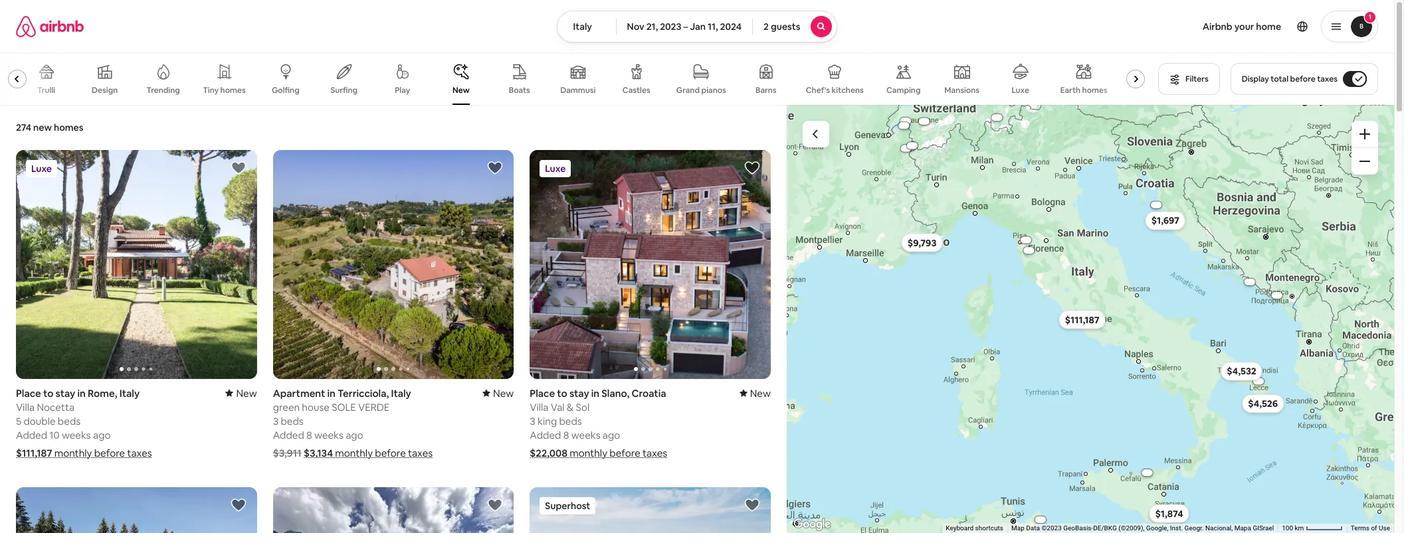 Task type: vqa. For each thing, say whether or not it's contained in the screenshot.
also
no



Task type: locate. For each thing, give the bounding box(es) containing it.
new place to stay image for place to stay in rome, italy villa nocetta 5 double beds added 10 weeks ago $111,187 monthly before taxes
[[226, 387, 257, 400]]

new for place to stay in slano, croatia villa val & sol 3 king beds added 8 weeks ago $22,008 monthly before taxes
[[750, 387, 771, 400]]

stay inside place to stay in slano, croatia villa val & sol 3 king beds added 8 weeks ago $22,008 monthly before taxes
[[570, 387, 589, 400]]

google map
showing 28 stays. region
[[787, 105, 1394, 534]]

new place to stay image
[[226, 387, 257, 400], [740, 387, 771, 400]]

$11,547 button
[[891, 122, 917, 129]]

italy left 'nov'
[[573, 21, 592, 33]]

21,
[[646, 21, 658, 33]]

ago inside place to stay in rome, italy villa nocetta 5 double beds added 10 weeks ago $111,187 monthly before taxes
[[93, 429, 111, 442]]

in inside place to stay in slano, croatia villa val & sol 3 king beds added 8 weeks ago $22,008 monthly before taxes
[[591, 387, 600, 400]]

stay inside place to stay in rome, italy villa nocetta 5 double beds added 10 weeks ago $111,187 monthly before taxes
[[56, 387, 75, 400]]

villa up the 5
[[16, 401, 35, 414]]

homes
[[220, 85, 246, 96], [1082, 85, 1108, 96], [54, 122, 83, 134]]

0 horizontal spatial new place to stay image
[[226, 387, 257, 400]]

$59,581 button
[[899, 142, 926, 149]]

villa up king at the bottom left of page
[[530, 401, 549, 414]]

tiny homes
[[203, 85, 246, 96]]

ago inside place to stay in slano, croatia villa val & sol 3 king beds added 8 weeks ago $22,008 monthly before taxes
[[603, 429, 620, 442]]

1 new place to stay image from the left
[[226, 387, 257, 400]]

profile element
[[854, 0, 1378, 53]]

1 horizontal spatial villa
[[530, 401, 549, 414]]

stay up sol
[[570, 387, 589, 400]]

in left rome,
[[77, 387, 86, 400]]

villa
[[16, 401, 35, 414], [530, 401, 549, 414]]

place up the 5
[[16, 387, 41, 400]]

0 horizontal spatial italy
[[119, 387, 140, 400]]

1 3 from the left
[[273, 415, 279, 428]]

new for place to stay in rome, italy villa nocetta 5 double beds added 10 weeks ago $111,187 monthly before taxes
[[236, 387, 257, 400]]

2 horizontal spatial italy
[[573, 21, 592, 33]]

1 added from the left
[[16, 429, 47, 442]]

mansions
[[945, 85, 980, 96]]

in inside place to stay in rome, italy villa nocetta 5 double beds added 10 weeks ago $111,187 monthly before taxes
[[77, 387, 86, 400]]

2 villa from the left
[[530, 401, 549, 414]]

©2023
[[1042, 525, 1062, 532]]

1 stay from the left
[[56, 387, 75, 400]]

camping
[[887, 85, 921, 96]]

added down king at the bottom left of page
[[530, 429, 561, 442]]

de/bkg
[[1093, 525, 1117, 532]]

ago inside apartment in terricciola, italy green house sole verde 3 beds added 8 weeks ago $3,911 $3,134 monthly before taxes
[[346, 429, 363, 442]]

nov 21, 2023 – jan 11, 2024
[[627, 21, 742, 33]]

villa for villa val & sol
[[530, 401, 549, 414]]

to
[[43, 387, 53, 400], [557, 387, 567, 400]]

0 horizontal spatial 8
[[306, 429, 312, 442]]

0 horizontal spatial monthly
[[54, 447, 92, 460]]

nov
[[627, 21, 645, 33]]

in up sole
[[327, 387, 336, 400]]

terricciola,
[[338, 387, 389, 400]]

add to wishlist: place to stay in rome, italy image
[[230, 160, 246, 176]]

italy right terricciola,
[[391, 387, 411, 400]]

place to stay in slano, croatia villa val & sol 3 king beds added 8 weeks ago $22,008 monthly before taxes
[[530, 387, 667, 460]]

sole
[[332, 401, 356, 414]]

$4,532 button
[[1221, 362, 1263, 381]]

2 horizontal spatial homes
[[1082, 85, 1108, 96]]

0 horizontal spatial 3
[[273, 415, 279, 428]]

to up val
[[557, 387, 567, 400]]

274
[[16, 122, 31, 134]]

$1,874 button
[[1150, 505, 1189, 523]]

before down verde
[[375, 447, 406, 460]]

3 beds from the left
[[559, 415, 582, 428]]

in for villa val & sol
[[591, 387, 600, 400]]

monthly inside apartment in terricciola, italy green house sole verde 3 beds added 8 weeks ago $3,911 $3,134 monthly before taxes
[[335, 447, 373, 460]]

beds down &
[[559, 415, 582, 428]]

1 horizontal spatial monthly
[[335, 447, 373, 460]]

to inside place to stay in rome, italy villa nocetta 5 double beds added 10 weeks ago $111,187 monthly before taxes
[[43, 387, 53, 400]]

beds down the green
[[281, 415, 304, 428]]

0 horizontal spatial in
[[77, 387, 86, 400]]

new
[[453, 85, 470, 96], [236, 387, 257, 400], [493, 387, 514, 400], [750, 387, 771, 400]]

monthly down 10
[[54, 447, 92, 460]]

terms of use
[[1351, 525, 1390, 532]]

filters
[[1186, 74, 1209, 84]]

0 horizontal spatial place
[[16, 387, 41, 400]]

1 horizontal spatial italy
[[391, 387, 411, 400]]

1 beds from the left
[[58, 415, 81, 428]]

italy right rome,
[[119, 387, 140, 400]]

chef's
[[806, 85, 830, 96]]

italy inside place to stay in rome, italy villa nocetta 5 double beds added 10 weeks ago $111,187 monthly before taxes
[[119, 387, 140, 400]]

use
[[1379, 525, 1390, 532]]

monthly inside place to stay in rome, italy villa nocetta 5 double beds added 10 weeks ago $111,187 monthly before taxes
[[54, 447, 92, 460]]

0 horizontal spatial weeks
[[62, 429, 91, 442]]

1 horizontal spatial ago
[[346, 429, 363, 442]]

2 horizontal spatial beds
[[559, 415, 582, 428]]

place for nocetta
[[16, 387, 41, 400]]

1 horizontal spatial stay
[[570, 387, 589, 400]]

$3,134
[[304, 447, 333, 460]]

$22,008 inside button
[[1243, 280, 1257, 284]]

apartment
[[273, 387, 325, 400]]

$35,069
[[1150, 203, 1164, 207]]

1 horizontal spatial in
[[327, 387, 336, 400]]

8 up $3,134
[[306, 429, 312, 442]]

monthly down sol
[[570, 447, 607, 460]]

added up $3,911
[[273, 429, 304, 442]]

new for apartment in terricciola, italy green house sole verde 3 beds added 8 weeks ago $3,911 $3,134 monthly before taxes
[[493, 387, 514, 400]]

new place to stay image for place to stay in slano, croatia villa val & sol 3 king beds added 8 weeks ago $22,008 monthly before taxes
[[740, 387, 771, 400]]

3
[[273, 415, 279, 428], [530, 415, 536, 428]]

ago down rome,
[[93, 429, 111, 442]]

3 inside place to stay in slano, croatia villa val & sol 3 king beds added 8 weeks ago $22,008 monthly before taxes
[[530, 415, 536, 428]]

dammusi
[[560, 85, 596, 96]]

1 weeks from the left
[[62, 429, 91, 442]]

to up "nocetta"
[[43, 387, 53, 400]]

2 weeks from the left
[[314, 429, 344, 442]]

new inside group
[[453, 85, 470, 96]]

1 horizontal spatial $111,187
[[1065, 314, 1100, 326]]

2 guests
[[764, 21, 801, 33]]

tiny
[[203, 85, 219, 96]]

2 horizontal spatial weeks
[[571, 429, 601, 442]]

1 villa from the left
[[16, 401, 35, 414]]

0 horizontal spatial $22,008
[[530, 447, 568, 460]]

homes right new
[[54, 122, 83, 134]]

display
[[1242, 74, 1269, 84]]

homes right tiny
[[220, 85, 246, 96]]

group
[[0, 53, 1151, 105], [16, 150, 257, 379], [273, 150, 514, 379], [530, 150, 771, 379], [16, 488, 257, 534], [273, 488, 514, 534], [530, 488, 771, 534]]

gisrael
[[1253, 525, 1274, 532]]

weeks inside place to stay in rome, italy villa nocetta 5 double beds added 10 weeks ago $111,187 monthly before taxes
[[62, 429, 91, 442]]

beds down "nocetta"
[[58, 415, 81, 428]]

3 weeks from the left
[[571, 429, 601, 442]]

italy
[[573, 21, 592, 33], [119, 387, 140, 400], [391, 387, 411, 400]]

1 horizontal spatial 8
[[563, 429, 569, 442]]

weeks down sol
[[571, 429, 601, 442]]

3 ago from the left
[[603, 429, 620, 442]]

villa inside place to stay in rome, italy villa nocetta 5 double beds added 10 weeks ago $111,187 monthly before taxes
[[16, 401, 35, 414]]

airbnb your home link
[[1195, 13, 1289, 41]]

1 horizontal spatial $22,008
[[1243, 280, 1257, 284]]

group containing trulli
[[0, 53, 1151, 105]]

1 to from the left
[[43, 387, 53, 400]]

play
[[395, 85, 410, 96]]

–
[[684, 21, 688, 33]]

added
[[16, 429, 47, 442], [273, 429, 304, 442], [530, 429, 561, 442]]

map data ©2023 geobasis-de/bkg (©2009), google, inst. geogr. nacional, mapa gisrael
[[1012, 525, 1274, 532]]

weeks right 10
[[62, 429, 91, 442]]

2 ago from the left
[[346, 429, 363, 442]]

2 place from the left
[[530, 387, 555, 400]]

$180,134 button
[[911, 118, 938, 124]]

before down rome,
[[94, 447, 125, 460]]

0 horizontal spatial villa
[[16, 401, 35, 414]]

to inside place to stay in slano, croatia villa val & sol 3 king beds added 8 weeks ago $22,008 monthly before taxes
[[557, 387, 567, 400]]

ago down slano,
[[603, 429, 620, 442]]

2
[[764, 21, 769, 33]]

filters button
[[1159, 63, 1220, 95]]

1 horizontal spatial beds
[[281, 415, 304, 428]]

added inside place to stay in rome, italy villa nocetta 5 double beds added 10 weeks ago $111,187 monthly before taxes
[[16, 429, 47, 442]]

chef's kitchens
[[806, 85, 864, 96]]

2 new place to stay image from the left
[[740, 387, 771, 400]]

before down slano,
[[610, 447, 641, 460]]

1 horizontal spatial weeks
[[314, 429, 344, 442]]

$4,526
[[1248, 398, 1278, 410]]

1 horizontal spatial homes
[[220, 85, 246, 96]]

before right total
[[1290, 74, 1316, 84]]

weeks up $3,134
[[314, 429, 344, 442]]

beds inside place to stay in rome, italy villa nocetta 5 double beds added 10 weeks ago $111,187 monthly before taxes
[[58, 415, 81, 428]]

1 vertical spatial $22,008
[[530, 447, 568, 460]]

3 monthly from the left
[[570, 447, 607, 460]]

monthly inside place to stay in slano, croatia villa val & sol 3 king beds added 8 weeks ago $22,008 monthly before taxes
[[570, 447, 607, 460]]

airbnb
[[1203, 21, 1233, 33]]

add to wishlist: apartment in terricciola, italy image
[[487, 160, 503, 176]]

2 horizontal spatial monthly
[[570, 447, 607, 460]]

1 in from the left
[[77, 387, 86, 400]]

100 km button
[[1278, 524, 1347, 534]]

2 horizontal spatial ago
[[603, 429, 620, 442]]

3 added from the left
[[530, 429, 561, 442]]

design
[[92, 85, 118, 96]]

homes right earth
[[1082, 85, 1108, 96]]

2 monthly from the left
[[335, 447, 373, 460]]

add to wishlist: chalet in chamonix-mont-blanc, france image
[[487, 498, 503, 513]]

2 stay from the left
[[570, 387, 589, 400]]

1 ago from the left
[[93, 429, 111, 442]]

1 horizontal spatial place
[[530, 387, 555, 400]]

2 horizontal spatial in
[[591, 387, 600, 400]]

0 horizontal spatial beds
[[58, 415, 81, 428]]

1 vertical spatial $111,187
[[16, 447, 52, 460]]

place
[[16, 387, 41, 400], [530, 387, 555, 400]]

2 8 from the left
[[563, 429, 569, 442]]

2 horizontal spatial added
[[530, 429, 561, 442]]

stay
[[56, 387, 75, 400], [570, 387, 589, 400]]

1 place from the left
[[16, 387, 41, 400]]

2 added from the left
[[273, 429, 304, 442]]

green
[[273, 401, 300, 414]]

0 vertical spatial $22,008
[[1243, 280, 1257, 284]]

place inside place to stay in slano, croatia villa val & sol 3 king beds added 8 weeks ago $22,008 monthly before taxes
[[530, 387, 555, 400]]

0 horizontal spatial ago
[[93, 429, 111, 442]]

stay up "nocetta"
[[56, 387, 75, 400]]

0 horizontal spatial stay
[[56, 387, 75, 400]]

villa inside place to stay in slano, croatia villa val & sol 3 king beds added 8 weeks ago $22,008 monthly before taxes
[[530, 401, 549, 414]]

10
[[49, 429, 60, 442]]

2 3 from the left
[[530, 415, 536, 428]]

$111,187
[[1065, 314, 1100, 326], [16, 447, 52, 460]]

place inside place to stay in rome, italy villa nocetta 5 double beds added 10 weeks ago $111,187 monthly before taxes
[[16, 387, 41, 400]]

3 down the green
[[273, 415, 279, 428]]

2 beds from the left
[[281, 415, 304, 428]]

$11,547
[[898, 123, 911, 128]]

monthly right $3,134
[[335, 447, 373, 460]]

8 down &
[[563, 429, 569, 442]]

3 left king at the bottom left of page
[[530, 415, 536, 428]]

3 inside apartment in terricciola, italy green house sole verde 3 beds added 8 weeks ago $3,911 $3,134 monthly before taxes
[[273, 415, 279, 428]]

&
[[567, 401, 574, 414]]

zoom in image
[[1360, 129, 1371, 140]]

airbnb your home
[[1203, 21, 1281, 33]]

google,
[[1146, 525, 1169, 532]]

8 inside apartment in terricciola, italy green house sole verde 3 beds added 8 weeks ago $3,911 $3,134 monthly before taxes
[[306, 429, 312, 442]]

val
[[551, 401, 565, 414]]

2 guests button
[[752, 11, 838, 43]]

2 to from the left
[[557, 387, 567, 400]]

1 horizontal spatial added
[[273, 429, 304, 442]]

100
[[1282, 525, 1293, 532]]

$180,134
[[917, 119, 932, 123]]

1 horizontal spatial to
[[557, 387, 567, 400]]

added down double
[[16, 429, 47, 442]]

11,
[[708, 21, 718, 33]]

1 8 from the left
[[306, 429, 312, 442]]

luxe
[[1012, 85, 1030, 96]]

2 in from the left
[[327, 387, 336, 400]]

5
[[16, 415, 21, 428]]

place up val
[[530, 387, 555, 400]]

None search field
[[557, 11, 838, 43]]

terms of use link
[[1351, 525, 1390, 532]]

pianos
[[702, 85, 726, 96]]

homes for earth homes
[[1082, 85, 1108, 96]]

$22,008
[[1243, 280, 1257, 284], [530, 447, 568, 460]]

weeks
[[62, 429, 91, 442], [314, 429, 344, 442], [571, 429, 601, 442]]

1 horizontal spatial new place to stay image
[[740, 387, 771, 400]]

in left slano,
[[591, 387, 600, 400]]

in inside apartment in terricciola, italy green house sole verde 3 beds added 8 weeks ago $3,911 $3,134 monthly before taxes
[[327, 387, 336, 400]]

$4,532
[[1227, 365, 1257, 377]]

0 vertical spatial $111,187
[[1065, 314, 1100, 326]]

0 horizontal spatial added
[[16, 429, 47, 442]]

castles
[[623, 85, 651, 96]]

ago down sole
[[346, 429, 363, 442]]

0 horizontal spatial to
[[43, 387, 53, 400]]

1 horizontal spatial 3
[[530, 415, 536, 428]]

3 in from the left
[[591, 387, 600, 400]]

1 monthly from the left
[[54, 447, 92, 460]]

0 horizontal spatial $111,187
[[16, 447, 52, 460]]

taxes inside place to stay in rome, italy villa nocetta 5 double beds added 10 weeks ago $111,187 monthly before taxes
[[127, 447, 152, 460]]



Task type: describe. For each thing, give the bounding box(es) containing it.
zoom out image
[[1360, 156, 1371, 167]]

mapa
[[1235, 525, 1251, 532]]

map
[[1012, 525, 1025, 532]]

(©2009),
[[1119, 525, 1145, 532]]

1
[[1369, 13, 1372, 21]]

earth homes
[[1061, 85, 1108, 96]]

verde
[[358, 401, 390, 414]]

$4,526 button
[[1242, 395, 1284, 413]]

add to wishlist: home in saanen, switzerland image
[[230, 498, 246, 513]]

$111,187 button
[[1059, 310, 1106, 329]]

$22,008 inside place to stay in slano, croatia villa val & sol 3 king beds added 8 weeks ago $22,008 monthly before taxes
[[530, 447, 568, 460]]

king
[[538, 415, 557, 428]]

double
[[24, 415, 56, 428]]

villa for villa nocetta
[[16, 401, 35, 414]]

barns
[[756, 85, 777, 96]]

keyboard
[[946, 525, 974, 532]]

data
[[1026, 525, 1040, 532]]

$9,793
[[908, 237, 937, 249]]

house
[[302, 401, 330, 414]]

shortcuts
[[975, 525, 1004, 532]]

keyboard shortcuts button
[[946, 524, 1004, 534]]

add to wishlist: place to stay in slano, croatia image
[[744, 160, 760, 176]]

grand pianos
[[676, 85, 726, 96]]

1 button
[[1321, 11, 1378, 43]]

new place to stay image
[[483, 387, 514, 400]]

$1,697
[[1152, 215, 1180, 227]]

croatia
[[632, 387, 666, 400]]

weeks inside place to stay in slano, croatia villa val & sol 3 king beds added 8 weeks ago $22,008 monthly before taxes
[[571, 429, 601, 442]]

monthly for ago
[[335, 447, 373, 460]]

$111,187 inside place to stay in rome, italy villa nocetta 5 double beds added 10 weeks ago $111,187 monthly before taxes
[[16, 447, 52, 460]]

none search field containing italy
[[557, 11, 838, 43]]

added inside apartment in terricciola, italy green house sole verde 3 beds added 8 weeks ago $3,911 $3,134 monthly before taxes
[[273, 429, 304, 442]]

golfing
[[272, 85, 300, 96]]

weeks inside apartment in terricciola, italy green house sole verde 3 beds added 8 weeks ago $3,911 $3,134 monthly before taxes
[[314, 429, 344, 442]]

homes for tiny homes
[[220, 85, 246, 96]]

trulli
[[37, 85, 55, 96]]

total
[[1271, 74, 1289, 84]]

grand
[[676, 85, 700, 96]]

of
[[1371, 525, 1378, 532]]

italy inside apartment in terricciola, italy green house sole verde 3 beds added 8 weeks ago $3,911 $3,134 monthly before taxes
[[391, 387, 411, 400]]

sol
[[576, 401, 590, 414]]

before inside place to stay in rome, italy villa nocetta 5 double beds added 10 weeks ago $111,187 monthly before taxes
[[94, 447, 125, 460]]

add to wishlist: villa in novalja, croatia image
[[744, 498, 760, 513]]

monthly for weeks
[[54, 447, 92, 460]]

274 new homes
[[16, 122, 83, 134]]

taxes inside apartment in terricciola, italy green house sole verde 3 beds added 8 weeks ago $3,911 $3,134 monthly before taxes
[[408, 447, 433, 460]]

geobasis-
[[1064, 525, 1093, 532]]

kitchens
[[832, 85, 864, 96]]

beds inside place to stay in slano, croatia villa val & sol 3 king beds added 8 weeks ago $22,008 monthly before taxes
[[559, 415, 582, 428]]

place for val
[[530, 387, 555, 400]]

to for val
[[557, 387, 567, 400]]

nocetta
[[37, 401, 74, 414]]

rome,
[[88, 387, 117, 400]]

0 horizontal spatial homes
[[54, 122, 83, 134]]

added inside place to stay in slano, croatia villa val & sol 3 king beds added 8 weeks ago $22,008 monthly before taxes
[[530, 429, 561, 442]]

nov 21, 2023 – jan 11, 2024 button
[[616, 11, 753, 43]]

display total before taxes
[[1242, 74, 1338, 84]]

trending
[[147, 85, 180, 96]]

$3,911
[[273, 447, 302, 460]]

$111,187 inside button
[[1065, 314, 1100, 326]]

before inside place to stay in slano, croatia villa val & sol 3 king beds added 8 weeks ago $22,008 monthly before taxes
[[610, 447, 641, 460]]

geogr.
[[1185, 525, 1204, 532]]

italy button
[[557, 11, 617, 43]]

nacional,
[[1206, 525, 1233, 532]]

$1,697 button
[[1146, 211, 1186, 230]]

taxes inside place to stay in slano, croatia villa val & sol 3 king beds added 8 weeks ago $22,008 monthly before taxes
[[643, 447, 667, 460]]

inst.
[[1170, 525, 1183, 532]]

google image
[[790, 516, 834, 534]]

slano,
[[602, 387, 630, 400]]

stay for villa nocetta
[[56, 387, 75, 400]]

keyboard shortcuts
[[946, 525, 1004, 532]]

terms
[[1351, 525, 1370, 532]]

guests
[[771, 21, 801, 33]]

earth
[[1061, 85, 1081, 96]]

in for villa nocetta
[[77, 387, 86, 400]]

apartment in terricciola, italy green house sole verde 3 beds added 8 weeks ago $3,911 $3,134 monthly before taxes
[[273, 387, 433, 460]]

8 inside place to stay in slano, croatia villa val & sol 3 king beds added 8 weeks ago $22,008 monthly before taxes
[[563, 429, 569, 442]]

$59,581
[[906, 143, 919, 148]]

$9,793 button
[[902, 233, 943, 252]]

stay for villa val & sol
[[570, 387, 589, 400]]

100 km
[[1282, 525, 1306, 532]]

home
[[1256, 21, 1281, 33]]

2023
[[660, 21, 682, 33]]

beds inside apartment in terricciola, italy green house sole verde 3 beds added 8 weeks ago $3,911 $3,134 monthly before taxes
[[281, 415, 304, 428]]

italy inside italy button
[[573, 21, 592, 33]]

to for nocetta
[[43, 387, 53, 400]]

boats
[[509, 85, 530, 96]]

before inside apartment in terricciola, italy green house sole verde 3 beds added 8 weeks ago $3,911 $3,134 monthly before taxes
[[375, 447, 406, 460]]

km
[[1295, 525, 1304, 532]]

$35,069 button
[[1143, 202, 1170, 208]]

$22,008 button
[[1237, 279, 1263, 285]]

$1,874
[[1156, 508, 1183, 520]]

your
[[1235, 21, 1254, 33]]



